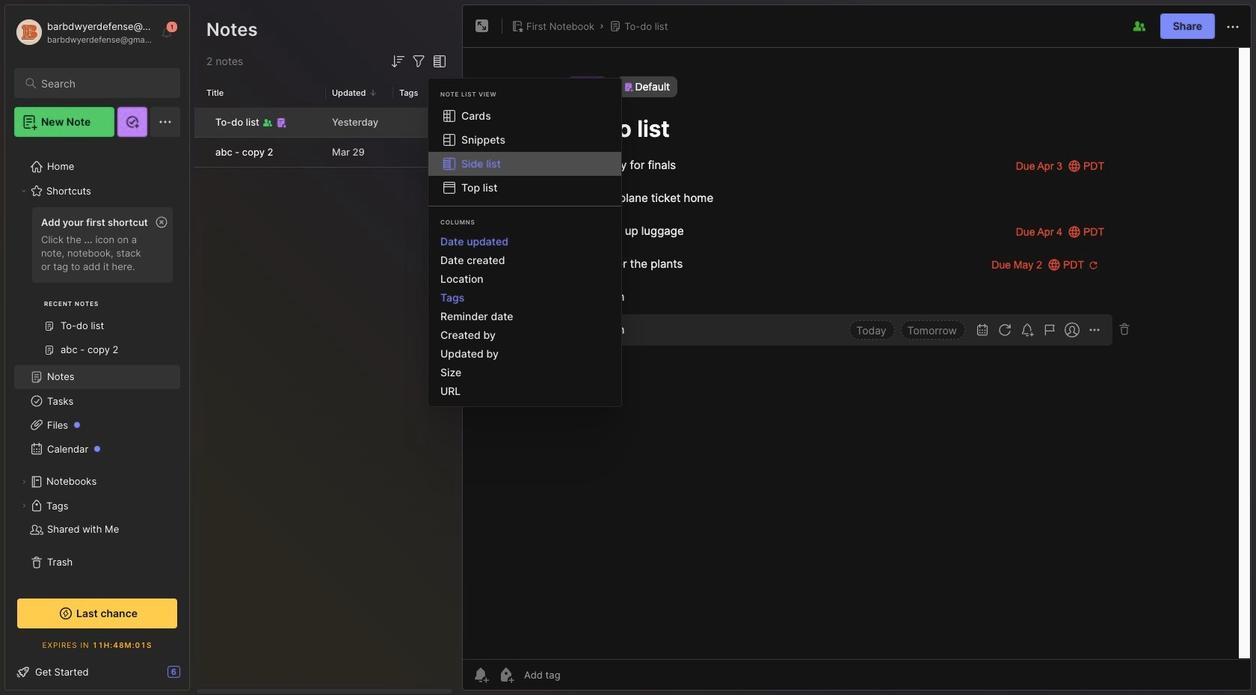 Task type: vqa. For each thing, say whether or not it's contained in the screenshot.
expand tags "image"
yes



Task type: describe. For each thing, give the bounding box(es) containing it.
Note Editor text field
[[463, 47, 1252, 659]]

Add tag field
[[523, 668, 636, 682]]

Sort options field
[[389, 52, 407, 70]]

Add filters field
[[410, 52, 428, 70]]

2 dropdown list menu from the top
[[429, 232, 622, 400]]

1 dropdown list menu from the top
[[429, 104, 622, 200]]

expand tags image
[[19, 501, 28, 510]]

1 cell from the top
[[195, 108, 206, 137]]

2 cell from the top
[[195, 138, 206, 167]]

add a reminder image
[[472, 666, 490, 684]]

Search text field
[[41, 76, 167, 91]]

add filters image
[[410, 52, 428, 70]]

more actions image
[[1225, 18, 1243, 36]]

main element
[[0, 0, 195, 695]]

none search field inside main 'element'
[[41, 74, 167, 92]]



Task type: locate. For each thing, give the bounding box(es) containing it.
More actions field
[[1225, 17, 1243, 36]]

1 vertical spatial dropdown list menu
[[429, 232, 622, 400]]

0 vertical spatial dropdown list menu
[[429, 104, 622, 200]]

dropdown list menu
[[429, 104, 622, 200], [429, 232, 622, 400]]

group
[[14, 203, 180, 371]]

0 vertical spatial cell
[[195, 108, 206, 137]]

tree
[[5, 146, 189, 584]]

expand notebooks image
[[19, 477, 28, 486]]

1 vertical spatial cell
[[195, 138, 206, 167]]

click to collapse image
[[189, 667, 200, 685]]

Help and Learning task checklist field
[[5, 660, 189, 684]]

note window element
[[462, 4, 1252, 694]]

row group
[[195, 108, 461, 168]]

add tag image
[[498, 666, 515, 684]]

View options field
[[428, 52, 449, 70]]

menu item
[[429, 152, 622, 176]]

expand note image
[[474, 17, 492, 35]]

cell
[[195, 108, 206, 137], [195, 138, 206, 167]]

Account field
[[14, 17, 153, 47]]

tree inside main 'element'
[[5, 146, 189, 584]]

group inside tree
[[14, 203, 180, 371]]

None search field
[[41, 74, 167, 92]]



